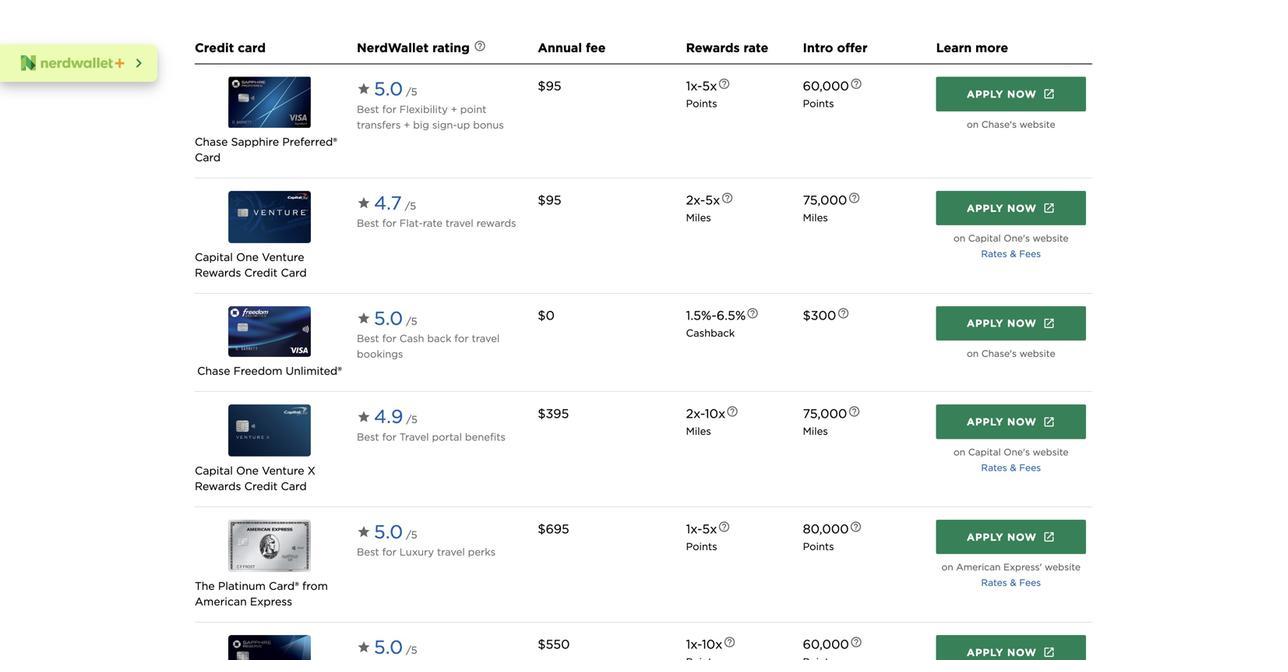 Task type: locate. For each thing, give the bounding box(es) containing it.
75,000
[[803, 193, 847, 208], [803, 406, 847, 421]]

2 now from the top
[[1008, 202, 1037, 214]]

0 vertical spatial 10x
[[705, 406, 726, 421]]

0 vertical spatial 60,000
[[803, 78, 849, 94]]

rates & fees link for 4.7
[[982, 248, 1041, 260]]

2 apply now link from the top
[[937, 191, 1087, 225]]

3 best from the top
[[357, 332, 379, 344]]

6 apply now link from the top
[[937, 635, 1087, 660]]

5.0 /5
[[374, 78, 417, 100], [374, 307, 417, 330], [374, 521, 417, 543], [374, 636, 417, 659]]

now for rewards
[[1008, 202, 1037, 214]]

best for for $0
[[357, 332, 400, 344]]

0 vertical spatial 75,000
[[803, 193, 847, 208]]

capital inside capital one venture x rewards credit card
[[195, 464, 233, 477]]

0 vertical spatial $95
[[538, 78, 562, 94]]

1 vertical spatial $95
[[538, 193, 562, 208]]

1 vertical spatial rewards
[[195, 266, 241, 279]]

best up transfers
[[357, 103, 379, 115]]

2 rates & fees link from the top
[[982, 462, 1041, 473]]

1 vertical spatial credit
[[244, 266, 278, 279]]

apply for rewards
[[967, 202, 1004, 214]]

rate left rewards
[[423, 217, 443, 229]]

chase sapphire preferred® card image image
[[228, 77, 311, 128]]

1 1x- from the top
[[686, 78, 703, 94]]

on chase's website
[[967, 119, 1056, 130], [967, 348, 1056, 359]]

5 apply now link from the top
[[937, 520, 1087, 554]]

2 vertical spatial rates & fees link
[[982, 577, 1041, 589]]

flexibility + point transfers + big sign-up bonus
[[357, 103, 504, 131]]

1 rates from the top
[[982, 248, 1008, 260]]

reward rate details image for 1.5%-6.5%
[[747, 307, 759, 319]]

5 best from the top
[[357, 546, 379, 558]]

1 vertical spatial reward rate details image
[[724, 636, 736, 649]]

2 vertical spatial 5x
[[703, 521, 717, 537]]

1 vertical spatial 10x
[[702, 637, 723, 652]]

2 vertical spatial travel
[[437, 546, 465, 558]]

/5 inside 4.7 /5
[[405, 200, 416, 212]]

60,000
[[803, 78, 849, 94], [803, 637, 849, 652]]

reward rate details image
[[747, 307, 759, 319], [724, 636, 736, 649]]

1 fees from the top
[[1020, 248, 1041, 260]]

60,000 for 5x
[[803, 78, 849, 94]]

1 vertical spatial one
[[236, 464, 259, 477]]

card inside capital one venture x rewards credit card
[[281, 480, 307, 493]]

venture left x
[[262, 464, 304, 477]]

2 apply now from the top
[[967, 202, 1037, 214]]

0 vertical spatial on chase's website
[[967, 119, 1056, 130]]

1 1x-5x from the top
[[686, 78, 717, 94]]

3 now from the top
[[1008, 317, 1037, 329]]

rates for 4.9
[[982, 462, 1008, 473]]

1 vertical spatial travel
[[472, 332, 500, 344]]

annual
[[538, 40, 582, 55]]

miles
[[686, 212, 711, 224], [803, 212, 828, 224], [686, 425, 711, 437], [803, 425, 828, 437]]

1 on capital one's website rates & fees from the top
[[954, 233, 1069, 260]]

2 fees from the top
[[1020, 462, 1041, 473]]

2 5.0 /5 from the top
[[374, 307, 417, 330]]

& for 5.0
[[1010, 577, 1017, 589]]

intro offer details image
[[850, 78, 863, 90], [848, 192, 861, 204], [850, 521, 863, 533]]

best down 4.7 on the left top of page
[[357, 217, 379, 229]]

1 one's from the top
[[1004, 233, 1030, 244]]

travel
[[446, 217, 474, 229], [472, 332, 500, 344], [437, 546, 465, 558]]

0 vertical spatial 1x-
[[686, 78, 703, 94]]

best for up bookings
[[357, 332, 400, 344]]

2 vertical spatial rates
[[982, 577, 1008, 589]]

best left luxury
[[357, 546, 379, 558]]

1 vertical spatial fees
[[1020, 462, 1041, 473]]

points for the platinum card® from american express's reward rate details image
[[686, 541, 718, 553]]

venture inside 'capital one venture rewards credit card'
[[262, 250, 304, 264]]

capital one venture x rewards credit card image image
[[228, 405, 311, 457]]

1 now from the top
[[1008, 88, 1037, 100]]

1 5.0 /5 from the top
[[374, 78, 417, 100]]

1 vertical spatial one's
[[1004, 446, 1030, 458]]

point
[[460, 103, 487, 115]]

/5 inside "4.9 /5"
[[406, 414, 418, 426]]

5 apply now from the top
[[967, 531, 1037, 543]]

1 vertical spatial 75,000
[[803, 406, 847, 421]]

for inside cash back for travel bookings
[[455, 332, 469, 344]]

1.5%-
[[686, 308, 717, 323]]

points
[[686, 98, 718, 110], [803, 98, 834, 110], [686, 541, 718, 553], [803, 541, 834, 553]]

1 vertical spatial best for
[[357, 332, 400, 344]]

5.0
[[374, 78, 403, 100], [374, 307, 403, 330], [374, 521, 403, 543], [374, 636, 403, 659]]

5.0 /5 for $95
[[374, 78, 417, 100]]

sign-
[[432, 119, 457, 131]]

fees
[[1020, 248, 1041, 260], [1020, 462, 1041, 473], [1020, 577, 1041, 589]]

2 vertical spatial credit
[[244, 480, 278, 493]]

0 vertical spatial 2x-
[[686, 193, 706, 208]]

1 vertical spatial card
[[281, 266, 307, 279]]

5.0 for $695
[[374, 521, 403, 543]]

1 vertical spatial 1x-5x
[[686, 521, 717, 537]]

apply now link for from
[[937, 520, 1087, 554]]

card
[[195, 151, 221, 164], [281, 266, 307, 279], [281, 480, 307, 493]]

best
[[357, 103, 379, 115], [357, 217, 379, 229], [357, 332, 379, 344], [357, 431, 379, 443], [357, 546, 379, 558]]

0 vertical spatial rate
[[744, 40, 769, 55]]

& for 4.9
[[1010, 462, 1017, 473]]

one's
[[1004, 233, 1030, 244], [1004, 446, 1030, 458]]

3 1x- from the top
[[686, 637, 702, 652]]

on chase's website for 1x-5x
[[967, 119, 1056, 130]]

apply now for x
[[967, 416, 1037, 428]]

1 vertical spatial intro offer details image
[[848, 405, 861, 418]]

0 vertical spatial one's
[[1004, 233, 1030, 244]]

travel right back
[[472, 332, 500, 344]]

0 vertical spatial one
[[236, 250, 259, 264]]

for right back
[[455, 332, 469, 344]]

0 vertical spatial chase's
[[982, 119, 1017, 130]]

1 horizontal spatial +
[[451, 103, 457, 115]]

for down 4.7 on the left top of page
[[382, 217, 397, 229]]

rewards rate
[[686, 40, 769, 55]]

website
[[1020, 119, 1056, 130], [1033, 233, 1069, 244], [1020, 348, 1056, 359], [1033, 446, 1069, 458], [1045, 562, 1081, 573]]

rewards inside capital one venture x rewards credit card
[[195, 480, 241, 493]]

one inside 'capital one venture rewards credit card'
[[236, 250, 259, 264]]

travel for best for luxury travel perks
[[437, 546, 465, 558]]

reward rate details image for the platinum card® from american express
[[718, 521, 731, 533]]

travel left perks
[[437, 546, 465, 558]]

for
[[382, 103, 397, 115], [382, 217, 397, 229], [382, 332, 397, 344], [455, 332, 469, 344], [382, 431, 397, 443], [382, 546, 397, 558]]

2 vertical spatial card
[[281, 480, 307, 493]]

on chase's website for 1.5%-6.5%
[[967, 348, 1056, 359]]

reward rate details image right 6.5%
[[747, 307, 759, 319]]

1 $95 from the top
[[538, 78, 562, 94]]

3 rates from the top
[[982, 577, 1008, 589]]

0 vertical spatial on capital one's website rates & fees
[[954, 233, 1069, 260]]

4 apply from the top
[[967, 416, 1004, 428]]

fees for 5.0
[[1020, 577, 1041, 589]]

3 fees from the top
[[1020, 577, 1041, 589]]

offer
[[837, 40, 868, 55]]

0 vertical spatial american
[[957, 562, 1001, 573]]

5.0 /5 for $0
[[374, 307, 417, 330]]

rates inside the on american express' website rates & fees
[[982, 577, 1008, 589]]

4 5.0 /5 from the top
[[374, 636, 417, 659]]

2 1x- from the top
[[686, 521, 703, 537]]

travel
[[400, 431, 429, 443]]

1 rates & fees link from the top
[[982, 248, 1041, 260]]

2 best for from the top
[[357, 332, 400, 344]]

2 $95 from the top
[[538, 193, 562, 208]]

1 horizontal spatial reward rate details image
[[747, 307, 759, 319]]

venture
[[262, 250, 304, 264], [262, 464, 304, 477]]

/5 for capital one venture rewards credit card
[[405, 200, 416, 212]]

3 rates & fees link from the top
[[982, 577, 1041, 589]]

2 60,000 from the top
[[803, 637, 849, 652]]

0 vertical spatial 5x
[[703, 78, 717, 94]]

5.0 for $0
[[374, 307, 403, 330]]

chase for $95
[[195, 135, 228, 148]]

the
[[195, 580, 215, 593]]

0 vertical spatial venture
[[262, 250, 304, 264]]

5x for 60,000
[[703, 78, 717, 94]]

best down 4.9
[[357, 431, 379, 443]]

rates & fees link for 5.0
[[982, 577, 1041, 589]]

4 best from the top
[[357, 431, 379, 443]]

nerdwallet
[[357, 40, 429, 55]]

best for 4.7
[[357, 217, 379, 229]]

1x- for $550
[[686, 637, 702, 652]]

apply now
[[967, 88, 1037, 100], [967, 202, 1037, 214], [967, 317, 1037, 329], [967, 416, 1037, 428], [967, 531, 1037, 543], [967, 646, 1037, 659]]

0 horizontal spatial +
[[404, 119, 410, 131]]

reward rate details image
[[718, 78, 731, 90], [721, 192, 734, 204], [727, 405, 739, 418], [718, 521, 731, 533]]

4 apply now link from the top
[[937, 405, 1087, 439]]

1 vertical spatial on capital one's website rates & fees
[[954, 446, 1069, 473]]

one for 4.7
[[236, 250, 259, 264]]

2 on chase's website from the top
[[967, 348, 1056, 359]]

75,000 for 4.9
[[803, 406, 847, 421]]

apply now for card
[[967, 88, 1037, 100]]

0 vertical spatial rewards
[[686, 40, 740, 55]]

points for reward rate details image associated with chase sapphire preferred® card
[[686, 98, 718, 110]]

2 vertical spatial &
[[1010, 577, 1017, 589]]

one down capital one venture x rewards credit card image
[[236, 464, 259, 477]]

5 apply from the top
[[967, 531, 1004, 543]]

on inside the on american express' website rates & fees
[[942, 562, 954, 573]]

from
[[302, 580, 328, 593]]

american down the
[[195, 595, 247, 608]]

1 vertical spatial chase
[[197, 365, 230, 378]]

1 one from the top
[[236, 250, 259, 264]]

now
[[1008, 88, 1037, 100], [1008, 202, 1037, 214], [1008, 317, 1037, 329], [1008, 416, 1037, 428], [1008, 531, 1037, 543], [1008, 646, 1037, 659]]

1 horizontal spatial rate
[[744, 40, 769, 55]]

bookings
[[357, 348, 403, 360]]

2 one from the top
[[236, 464, 259, 477]]

3 & from the top
[[1010, 577, 1017, 589]]

venture for 4.7
[[262, 250, 304, 264]]

big
[[413, 119, 429, 131]]

1 chase's from the top
[[982, 119, 1017, 130]]

2 chase's from the top
[[982, 348, 1017, 359]]

for left luxury
[[382, 546, 397, 558]]

0 vertical spatial rates
[[982, 248, 1008, 260]]

&
[[1010, 248, 1017, 260], [1010, 462, 1017, 473], [1010, 577, 1017, 589]]

4 now from the top
[[1008, 416, 1037, 428]]

rewards
[[686, 40, 740, 55], [195, 266, 241, 279], [195, 480, 241, 493]]

2 2x- from the top
[[686, 406, 705, 421]]

travel left rewards
[[446, 217, 474, 229]]

reward rate details image for 1x-10x
[[724, 636, 736, 649]]

venture inside capital one venture x rewards credit card
[[262, 464, 304, 477]]

for down 4.9
[[382, 431, 397, 443]]

2 vertical spatial fees
[[1020, 577, 1041, 589]]

reward rate details image for capital one venture rewards credit card
[[721, 192, 734, 204]]

on for 4.9
[[954, 446, 966, 458]]

on for 4.7
[[954, 233, 966, 244]]

on capital one's website rates & fees
[[954, 233, 1069, 260], [954, 446, 1069, 473]]

rates & fees link for 4.9
[[982, 462, 1041, 473]]

2 best from the top
[[357, 217, 379, 229]]

rates
[[982, 248, 1008, 260], [982, 462, 1008, 473], [982, 577, 1008, 589]]

1 vertical spatial 5x
[[706, 193, 720, 208]]

1 vertical spatial &
[[1010, 462, 1017, 473]]

1 venture from the top
[[262, 250, 304, 264]]

2 apply from the top
[[967, 202, 1004, 214]]

best up bookings
[[357, 332, 379, 344]]

1 vertical spatial intro offer details image
[[848, 192, 861, 204]]

1 75,000 from the top
[[803, 193, 847, 208]]

1 vertical spatial 1x-
[[686, 521, 703, 537]]

1 apply from the top
[[967, 88, 1004, 100]]

0 vertical spatial travel
[[446, 217, 474, 229]]

0 horizontal spatial american
[[195, 595, 247, 608]]

credit
[[195, 40, 234, 55], [244, 266, 278, 279], [244, 480, 278, 493]]

apply now link for rewards
[[937, 191, 1087, 225]]

credit left card
[[195, 40, 234, 55]]

benefits
[[465, 431, 506, 443]]

$0
[[538, 308, 555, 323]]

1 5.0 from the top
[[374, 78, 403, 100]]

/5 for chase freedom unlimited®
[[406, 315, 417, 327]]

4 5.0 from the top
[[374, 636, 403, 659]]

1x-5x for 80,000
[[686, 521, 717, 537]]

/5 for capital one venture x rewards credit card
[[406, 414, 418, 426]]

1 vertical spatial chase's
[[982, 348, 1017, 359]]

2 vertical spatial 1x-
[[686, 637, 702, 652]]

card inside 'capital one venture rewards credit card'
[[281, 266, 307, 279]]

1 vertical spatial american
[[195, 595, 247, 608]]

0 vertical spatial chase
[[195, 135, 228, 148]]

best for up transfers
[[357, 103, 400, 115]]

one down capital one venture rewards credit card image
[[236, 250, 259, 264]]

one
[[236, 250, 259, 264], [236, 464, 259, 477]]

2 venture from the top
[[262, 464, 304, 477]]

1 vertical spatial 2x-
[[686, 406, 705, 421]]

chase sapphire reserve® image image
[[228, 635, 311, 660]]

chase inside the "chase sapphire preferred® card"
[[195, 135, 228, 148]]

one inside capital one venture x rewards credit card
[[236, 464, 259, 477]]

60,000 for 10x
[[803, 637, 849, 652]]

2 vertical spatial intro offer details image
[[850, 636, 863, 649]]

1x-5x
[[686, 78, 717, 94], [686, 521, 717, 537]]

travel inside cash back for travel bookings
[[472, 332, 500, 344]]

+ up sign-
[[451, 103, 457, 115]]

1 vertical spatial venture
[[262, 464, 304, 477]]

learn more
[[937, 40, 1009, 55]]

0 vertical spatial fees
[[1020, 248, 1041, 260]]

+
[[451, 103, 457, 115], [404, 119, 410, 131]]

rates for 4.7
[[982, 248, 1008, 260]]

0 vertical spatial credit
[[195, 40, 234, 55]]

1 apply now from the top
[[967, 88, 1037, 100]]

perks
[[468, 546, 496, 558]]

fees inside the on american express' website rates & fees
[[1020, 577, 1041, 589]]

chase left freedom
[[197, 365, 230, 378]]

best for flat-rate travel rewards
[[357, 217, 516, 229]]

rating
[[433, 40, 470, 55]]

1 vertical spatial 60,000
[[803, 637, 849, 652]]

1 60,000 from the top
[[803, 78, 849, 94]]

3 5.0 /5 from the top
[[374, 521, 417, 543]]

rates & fees link
[[982, 248, 1041, 260], [982, 462, 1041, 473], [982, 577, 1041, 589]]

2x-
[[686, 193, 706, 208], [686, 406, 705, 421]]

$395
[[538, 406, 569, 421]]

american left express' at the right of page
[[957, 562, 1001, 573]]

0 vertical spatial rates & fees link
[[982, 248, 1041, 260]]

transfers
[[357, 119, 401, 131]]

on
[[967, 119, 979, 130], [954, 233, 966, 244], [967, 348, 979, 359], [954, 446, 966, 458], [942, 562, 954, 573]]

american
[[957, 562, 1001, 573], [195, 595, 247, 608]]

1 & from the top
[[1010, 248, 1017, 260]]

5 now from the top
[[1008, 531, 1037, 543]]

0 horizontal spatial rate
[[423, 217, 443, 229]]

2 vertical spatial rewards
[[195, 480, 241, 493]]

rewards
[[477, 217, 516, 229]]

1x-
[[686, 78, 703, 94], [686, 521, 703, 537], [686, 637, 702, 652]]

reward rate details image for chase sapphire preferred® card
[[718, 78, 731, 90]]

website for 5.0
[[1045, 562, 1081, 573]]

intro offer details image
[[837, 307, 850, 319], [848, 405, 861, 418], [850, 636, 863, 649]]

4.7 /5
[[374, 192, 416, 214]]

4.9 /5
[[374, 405, 418, 428]]

how are nerdwallet's ratings determined? image
[[474, 40, 486, 52]]

$95
[[538, 78, 562, 94], [538, 193, 562, 208]]

venture down capital one venture rewards credit card image
[[262, 250, 304, 264]]

$695
[[538, 521, 570, 537]]

rate
[[744, 40, 769, 55], [423, 217, 443, 229]]

5x for 75,000
[[706, 193, 720, 208]]

0 horizontal spatial reward rate details image
[[724, 636, 736, 649]]

1 apply now link from the top
[[937, 77, 1087, 111]]

apply now link
[[937, 77, 1087, 111], [937, 191, 1087, 225], [937, 306, 1087, 341], [937, 405, 1087, 439], [937, 520, 1087, 554], [937, 635, 1087, 660]]

1 on chase's website from the top
[[967, 119, 1056, 130]]

points for intro offer details icon related to 60,000
[[803, 98, 834, 110]]

& inside the on american express' website rates & fees
[[1010, 577, 1017, 589]]

chase's for 5x
[[982, 119, 1017, 130]]

2 one's from the top
[[1004, 446, 1030, 458]]

2 vertical spatial intro offer details image
[[850, 521, 863, 533]]

intro offer details image for 80,000
[[850, 521, 863, 533]]

$300
[[803, 308, 837, 323]]

0 vertical spatial card
[[195, 151, 221, 164]]

0 vertical spatial reward rate details image
[[747, 307, 759, 319]]

0 vertical spatial intro offer details image
[[850, 78, 863, 90]]

intro offer details image for $300
[[837, 307, 850, 319]]

2 rates from the top
[[982, 462, 1008, 473]]

4 apply now from the top
[[967, 416, 1037, 428]]

chase freedom unlimited®
[[197, 365, 342, 378]]

credit down capital one venture x rewards credit card image
[[244, 480, 278, 493]]

1 vertical spatial rates & fees link
[[982, 462, 1041, 473]]

bonus
[[473, 119, 504, 131]]

american inside the platinum card® from american express
[[195, 595, 247, 608]]

best for
[[357, 103, 400, 115], [357, 332, 400, 344]]

+ left big
[[404, 119, 410, 131]]

intro offer details image for 75,000
[[848, 405, 861, 418]]

0 vertical spatial best for
[[357, 103, 400, 115]]

intro
[[803, 40, 834, 55]]

reward rate details image right 1x-10x
[[724, 636, 736, 649]]

now for x
[[1008, 416, 1037, 428]]

2 5.0 from the top
[[374, 307, 403, 330]]

1 horizontal spatial american
[[957, 562, 1001, 573]]

2x-5x
[[686, 193, 720, 208]]

2 1x-5x from the top
[[686, 521, 717, 537]]

3 5.0 from the top
[[374, 521, 403, 543]]

1 vertical spatial on chase's website
[[967, 348, 1056, 359]]

capital one venture rewards credit card
[[195, 250, 307, 279]]

apply
[[967, 88, 1004, 100], [967, 202, 1004, 214], [967, 317, 1004, 329], [967, 416, 1004, 428], [967, 531, 1004, 543], [967, 646, 1004, 659]]

0 vertical spatial intro offer details image
[[837, 307, 850, 319]]

credit down capital one venture rewards credit card image
[[244, 266, 278, 279]]

1 vertical spatial rates
[[982, 462, 1008, 473]]

american inside the on american express' website rates & fees
[[957, 562, 1001, 573]]

0 vertical spatial &
[[1010, 248, 1017, 260]]

2 & from the top
[[1010, 462, 1017, 473]]

5x
[[703, 78, 717, 94], [706, 193, 720, 208], [703, 521, 717, 537]]

1 best for from the top
[[357, 103, 400, 115]]

chase left the sapphire
[[195, 135, 228, 148]]

0 vertical spatial 1x-5x
[[686, 78, 717, 94]]

2 on capital one's website rates & fees from the top
[[954, 446, 1069, 473]]

2 75,000 from the top
[[803, 406, 847, 421]]

website inside the on american express' website rates & fees
[[1045, 562, 1081, 573]]

capital
[[969, 233, 1001, 244], [195, 250, 233, 264], [969, 446, 1001, 458], [195, 464, 233, 477]]

1 2x- from the top
[[686, 193, 706, 208]]

rate left intro
[[744, 40, 769, 55]]



Task type: vqa. For each thing, say whether or not it's contained in the screenshot.


Task type: describe. For each thing, give the bounding box(es) containing it.
2x-10x
[[686, 406, 726, 421]]

5.0 for $95
[[374, 78, 403, 100]]

80,000
[[803, 521, 849, 537]]

apply for x
[[967, 416, 1004, 428]]

best for 4.9
[[357, 431, 379, 443]]

portal
[[432, 431, 462, 443]]

one's for 4.9
[[1004, 446, 1030, 458]]

nerdwallet rating
[[357, 40, 470, 55]]

fees for 4.9
[[1020, 462, 1041, 473]]

cashback
[[686, 327, 735, 339]]

1x- for $695
[[686, 521, 703, 537]]

2x- for 4.9
[[686, 406, 705, 421]]

cash back for travel bookings
[[357, 332, 500, 360]]

5.0 /5 for $695
[[374, 521, 417, 543]]

1 vertical spatial +
[[404, 119, 410, 131]]

chase freedom unlimited® image image
[[228, 306, 311, 357]]

4.7
[[374, 192, 402, 214]]

1x- for $95
[[686, 78, 703, 94]]

/5 for chase sapphire preferred® card
[[406, 86, 417, 98]]

3 apply now from the top
[[967, 317, 1037, 329]]

luxury
[[400, 546, 434, 558]]

1x-10x
[[686, 637, 723, 652]]

10x for 1x-
[[702, 637, 723, 652]]

on capital one's website rates & fees for 4.7
[[954, 233, 1069, 260]]

10x for 2x-
[[705, 406, 726, 421]]

rates for 5.0
[[982, 577, 1008, 589]]

fee
[[586, 40, 606, 55]]

for up transfers
[[382, 103, 397, 115]]

$550
[[538, 637, 570, 652]]

credit card
[[195, 40, 266, 55]]

more
[[976, 40, 1009, 55]]

1.5%-6.5%
[[686, 308, 746, 323]]

travel for cash back for travel bookings
[[472, 332, 500, 344]]

$95 for 5.0
[[538, 78, 562, 94]]

now for card
[[1008, 88, 1037, 100]]

freedom
[[234, 365, 282, 378]]

flat-
[[400, 217, 423, 229]]

1 best from the top
[[357, 103, 379, 115]]

6 apply from the top
[[967, 646, 1004, 659]]

6.5%
[[717, 308, 746, 323]]

apply now link for card
[[937, 77, 1087, 111]]

0 vertical spatial +
[[451, 103, 457, 115]]

credit inside 'capital one venture rewards credit card'
[[244, 266, 278, 279]]

intro offer
[[803, 40, 868, 55]]

intro offer details image for 60,000
[[850, 636, 863, 649]]

the platinum card® from american express
[[195, 580, 328, 608]]

1x-5x for 60,000
[[686, 78, 717, 94]]

express
[[250, 595, 292, 608]]

& for 4.7
[[1010, 248, 1017, 260]]

3 apply from the top
[[967, 317, 1004, 329]]

$95 for 4.7
[[538, 193, 562, 208]]

sapphire
[[231, 135, 279, 148]]

express'
[[1004, 562, 1042, 573]]

1 vertical spatial rate
[[423, 217, 443, 229]]

platinum
[[218, 580, 266, 593]]

venture for 4.9
[[262, 464, 304, 477]]

preferred®
[[282, 135, 337, 148]]

card inside the "chase sapphire preferred® card"
[[195, 151, 221, 164]]

annual fee
[[538, 40, 606, 55]]

intro offer details image for 60,000
[[850, 78, 863, 90]]

reward rate details image for capital one venture x rewards credit card
[[727, 405, 739, 418]]

apply now link for x
[[937, 405, 1087, 439]]

apply now for from
[[967, 531, 1037, 543]]

the platinum card® from american express image image
[[228, 520, 311, 572]]

website for 4.7
[[1033, 233, 1069, 244]]

apply for from
[[967, 531, 1004, 543]]

credit inside capital one venture x rewards credit card
[[244, 480, 278, 493]]

for up bookings
[[382, 332, 397, 344]]

one for 4.9
[[236, 464, 259, 477]]

on american express' website rates & fees
[[942, 562, 1081, 589]]

best for 5.0
[[357, 546, 379, 558]]

2x- for 4.7
[[686, 193, 706, 208]]

cash
[[400, 332, 424, 344]]

intro offer details image for 75,000
[[848, 192, 861, 204]]

apply for card
[[967, 88, 1004, 100]]

4.9
[[374, 405, 403, 428]]

card
[[238, 40, 266, 55]]

flexibility
[[400, 103, 448, 115]]

/5 for the platinum card® from american express
[[406, 529, 417, 541]]

rewards inside 'capital one venture rewards credit card'
[[195, 266, 241, 279]]

6 now from the top
[[1008, 646, 1037, 659]]

x
[[308, 464, 316, 477]]

capital one venture rewards credit card image image
[[228, 191, 311, 243]]

up
[[457, 119, 470, 131]]

chase's for 6.5%
[[982, 348, 1017, 359]]

card®
[[269, 580, 299, 593]]

back
[[427, 332, 452, 344]]

unlimited®
[[286, 365, 342, 378]]

3 apply now link from the top
[[937, 306, 1087, 341]]

points for 80,000's intro offer details icon
[[803, 541, 834, 553]]

capital one venture x rewards credit card
[[195, 464, 316, 493]]

75,000 for 4.7
[[803, 193, 847, 208]]

capital inside 'capital one venture rewards credit card'
[[195, 250, 233, 264]]

6 apply now from the top
[[967, 646, 1037, 659]]

on capital one's website rates & fees for 4.9
[[954, 446, 1069, 473]]

chase for $0
[[197, 365, 230, 378]]

best for travel portal benefits
[[357, 431, 506, 443]]

website for 4.9
[[1033, 446, 1069, 458]]

learn
[[937, 40, 972, 55]]

5x for 80,000
[[703, 521, 717, 537]]

now for from
[[1008, 531, 1037, 543]]

best for luxury travel perks
[[357, 546, 496, 558]]

fees for 4.7
[[1020, 248, 1041, 260]]

best for for $95
[[357, 103, 400, 115]]

one's for 4.7
[[1004, 233, 1030, 244]]

on for 5.0
[[942, 562, 954, 573]]

chase sapphire preferred® card
[[195, 135, 337, 164]]

apply now for rewards
[[967, 202, 1037, 214]]



